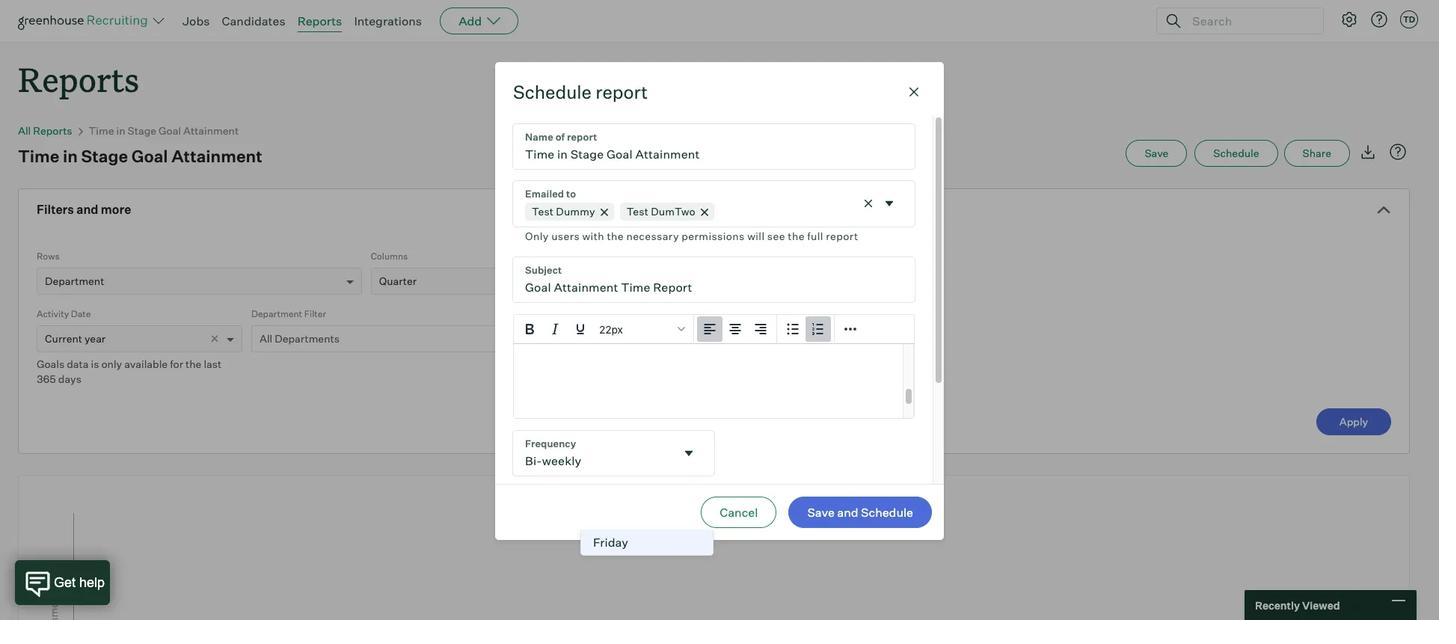 Task type: describe. For each thing, give the bounding box(es) containing it.
last
[[204, 358, 222, 371]]

friday option
[[582, 530, 713, 555]]

add
[[459, 13, 482, 28]]

add button
[[440, 7, 519, 34]]

for
[[170, 358, 183, 371]]

test for test dumtwo
[[627, 205, 649, 218]]

22px toolbar
[[514, 315, 695, 344]]

all for all departments
[[260, 332, 273, 345]]

0 vertical spatial in
[[116, 124, 125, 137]]

integrations link
[[354, 13, 422, 28]]

1 horizontal spatial the
[[607, 230, 624, 242]]

1 vertical spatial time in stage goal attainment
[[18, 146, 263, 166]]

friday
[[593, 535, 629, 550]]

td
[[1404, 14, 1416, 25]]

1 horizontal spatial schedule
[[861, 505, 914, 520]]

departments
[[275, 332, 340, 345]]

22px group
[[514, 315, 915, 344]]

schedule button
[[1195, 140, 1279, 167]]

Search text field
[[1189, 10, 1310, 32]]

integrations
[[354, 13, 422, 28]]

2 toolbar from the left
[[778, 315, 835, 344]]

department option
[[45, 275, 104, 288]]

jobs
[[183, 13, 210, 28]]

only
[[101, 358, 122, 371]]

friday list box
[[581, 530, 714, 556]]

1 vertical spatial stage
[[81, 146, 128, 166]]

recently
[[1256, 599, 1301, 612]]

will
[[748, 230, 765, 242]]

dummy
[[556, 205, 596, 218]]

jobs link
[[183, 13, 210, 28]]

all for all reports
[[18, 124, 31, 137]]

full
[[808, 230, 824, 242]]

reports link
[[298, 13, 342, 28]]

td button
[[1401, 10, 1419, 28]]

0 vertical spatial goal
[[159, 124, 181, 137]]

more
[[101, 202, 131, 217]]

test for test dummy
[[532, 205, 554, 218]]

department for department filter
[[251, 308, 302, 320]]

greenhouse recruiting image
[[18, 12, 153, 30]]

test dummy
[[532, 205, 596, 218]]

recently viewed
[[1256, 599, 1341, 612]]

0 horizontal spatial in
[[63, 146, 78, 166]]

toggle flyout image
[[882, 196, 897, 211]]

cancel button
[[701, 497, 777, 528]]

only
[[525, 230, 549, 242]]

save and schedule button
[[789, 497, 933, 528]]

columns
[[371, 251, 408, 262]]

activity date
[[37, 308, 91, 320]]

quarter
[[379, 275, 417, 288]]

1 vertical spatial goal
[[131, 146, 168, 166]]

time in stage goal attainment link
[[89, 124, 239, 137]]

all reports link
[[18, 124, 72, 137]]

necessary
[[627, 230, 680, 242]]

dumtwo
[[651, 205, 696, 218]]

goals
[[37, 358, 65, 371]]

×
[[210, 330, 219, 346]]

save and schedule this report to revisit it! element
[[1127, 140, 1195, 167]]

and for filters
[[76, 202, 98, 217]]



Task type: vqa. For each thing, say whether or not it's contained in the screenshot.
second 0.0 from the bottom of the grid containing Application
no



Task type: locate. For each thing, give the bounding box(es) containing it.
time down all reports link
[[18, 146, 59, 166]]

time in stage goal attainment
[[89, 124, 239, 137], [18, 146, 263, 166]]

None text field
[[513, 257, 915, 302], [513, 431, 675, 476], [513, 257, 915, 302], [513, 431, 675, 476]]

faq image
[[1390, 143, 1408, 161]]

0 vertical spatial reports
[[298, 13, 342, 28]]

save and schedule
[[808, 505, 914, 520]]

test up only
[[532, 205, 554, 218]]

all reports
[[18, 124, 72, 137]]

the inside goals data is only available for the last 365 days
[[186, 358, 202, 371]]

None field
[[513, 181, 915, 245], [513, 431, 714, 476], [513, 181, 915, 245]]

department
[[45, 275, 104, 288], [251, 308, 302, 320]]

time right all reports link
[[89, 124, 114, 137]]

td button
[[1398, 7, 1422, 31]]

0 vertical spatial time in stage goal attainment
[[89, 124, 239, 137]]

1 vertical spatial save
[[808, 505, 835, 520]]

schedule
[[513, 81, 592, 103], [1214, 147, 1260, 160], [861, 505, 914, 520]]

1 vertical spatial attainment
[[172, 146, 263, 166]]

1 horizontal spatial in
[[116, 124, 125, 137]]

report
[[596, 81, 648, 103], [826, 230, 859, 242]]

date
[[71, 308, 91, 320]]

stage
[[128, 124, 156, 137], [81, 146, 128, 166]]

goals data is only available for the last 365 days
[[37, 358, 222, 386]]

1 test from the left
[[532, 205, 554, 218]]

0 vertical spatial and
[[76, 202, 98, 217]]

2 horizontal spatial the
[[788, 230, 805, 242]]

1 horizontal spatial department
[[251, 308, 302, 320]]

all
[[18, 124, 31, 137], [260, 332, 273, 345]]

1 toolbar from the left
[[695, 315, 778, 344]]

0 horizontal spatial save
[[808, 505, 835, 520]]

1 vertical spatial all
[[260, 332, 273, 345]]

1 vertical spatial reports
[[18, 57, 139, 101]]

viewed
[[1303, 599, 1341, 612]]

download image
[[1360, 143, 1378, 161]]

the right the "for"
[[186, 358, 202, 371]]

schedule for schedule report
[[513, 81, 592, 103]]

and inside save and schedule button
[[838, 505, 859, 520]]

filter
[[304, 308, 326, 320]]

365
[[37, 373, 56, 386]]

0 horizontal spatial time
[[18, 146, 59, 166]]

1 vertical spatial report
[[826, 230, 859, 242]]

none field toggle flyout
[[513, 431, 714, 476]]

permissions
[[682, 230, 745, 242]]

current year option
[[45, 332, 106, 345]]

22px
[[599, 323, 623, 336]]

and for save
[[838, 505, 859, 520]]

1 vertical spatial and
[[838, 505, 859, 520]]

1 horizontal spatial report
[[826, 230, 859, 242]]

0 vertical spatial department
[[45, 275, 104, 288]]

save for save and schedule
[[808, 505, 835, 520]]

goal
[[159, 124, 181, 137], [131, 146, 168, 166]]

2 vertical spatial reports
[[33, 124, 72, 137]]

the right with on the left of page
[[607, 230, 624, 242]]

year
[[85, 332, 106, 345]]

toolbar
[[695, 315, 778, 344], [778, 315, 835, 344]]

is
[[91, 358, 99, 371]]

with
[[583, 230, 605, 242]]

the left full
[[788, 230, 805, 242]]

0 horizontal spatial and
[[76, 202, 98, 217]]

candidates link
[[222, 13, 286, 28]]

0 horizontal spatial department
[[45, 275, 104, 288]]

filters and more
[[37, 202, 131, 217]]

current year
[[45, 332, 106, 345]]

apply
[[1340, 415, 1369, 428]]

department for department
[[45, 275, 104, 288]]

xychart image
[[37, 476, 1392, 620]]

None text field
[[513, 124, 915, 169]]

all departments
[[260, 332, 340, 345]]

days
[[58, 373, 82, 386]]

1 vertical spatial time
[[18, 146, 59, 166]]

0 vertical spatial save
[[1145, 147, 1169, 160]]

quarter option
[[379, 275, 417, 288]]

1 horizontal spatial and
[[838, 505, 859, 520]]

test
[[532, 205, 554, 218], [627, 205, 649, 218]]

2 vertical spatial schedule
[[861, 505, 914, 520]]

close modal icon image
[[906, 83, 924, 101]]

see
[[768, 230, 786, 242]]

22px button
[[593, 316, 691, 342]]

test dumtwo
[[627, 205, 696, 218]]

only users with the necessary permissions will see the full report
[[525, 230, 859, 242]]

1 vertical spatial department
[[251, 308, 302, 320]]

reports
[[298, 13, 342, 28], [18, 57, 139, 101], [33, 124, 72, 137]]

0 vertical spatial schedule
[[513, 81, 592, 103]]

2 horizontal spatial schedule
[[1214, 147, 1260, 160]]

0 horizontal spatial all
[[18, 124, 31, 137]]

filters
[[37, 202, 74, 217]]

configure image
[[1341, 10, 1359, 28]]

0 vertical spatial time
[[89, 124, 114, 137]]

attainment
[[183, 124, 239, 137], [172, 146, 263, 166]]

save button
[[1127, 140, 1188, 167]]

0 horizontal spatial test
[[532, 205, 554, 218]]

in
[[116, 124, 125, 137], [63, 146, 78, 166]]

department up the date
[[45, 275, 104, 288]]

0 horizontal spatial schedule
[[513, 81, 592, 103]]

0 vertical spatial report
[[596, 81, 648, 103]]

current
[[45, 332, 82, 345]]

and
[[76, 202, 98, 217], [838, 505, 859, 520]]

cancel
[[720, 505, 758, 520]]

candidates
[[222, 13, 286, 28]]

available
[[124, 358, 168, 371]]

clear selection image
[[861, 196, 876, 211]]

1 horizontal spatial all
[[260, 332, 273, 345]]

test up necessary at the left top of page
[[627, 205, 649, 218]]

data
[[67, 358, 89, 371]]

share button
[[1285, 140, 1351, 167]]

0 vertical spatial all
[[18, 124, 31, 137]]

department filter
[[251, 308, 326, 320]]

1 vertical spatial in
[[63, 146, 78, 166]]

the
[[607, 230, 624, 242], [788, 230, 805, 242], [186, 358, 202, 371]]

0 horizontal spatial report
[[596, 81, 648, 103]]

0 vertical spatial stage
[[128, 124, 156, 137]]

share
[[1303, 147, 1332, 160]]

1 horizontal spatial save
[[1145, 147, 1169, 160]]

0 horizontal spatial the
[[186, 358, 202, 371]]

2 test from the left
[[627, 205, 649, 218]]

apply button
[[1317, 409, 1392, 436]]

1 horizontal spatial time
[[89, 124, 114, 137]]

1 vertical spatial schedule
[[1214, 147, 1260, 160]]

time
[[89, 124, 114, 137], [18, 146, 59, 166]]

toggle flyout image
[[681, 446, 696, 461]]

0 vertical spatial attainment
[[183, 124, 239, 137]]

department up all departments
[[251, 308, 302, 320]]

users
[[552, 230, 580, 242]]

schedule report
[[513, 81, 648, 103]]

1 horizontal spatial test
[[627, 205, 649, 218]]

save for save
[[1145, 147, 1169, 160]]

activity
[[37, 308, 69, 320]]

rows
[[37, 251, 60, 262]]

save
[[1145, 147, 1169, 160], [808, 505, 835, 520]]

schedule for schedule
[[1214, 147, 1260, 160]]



